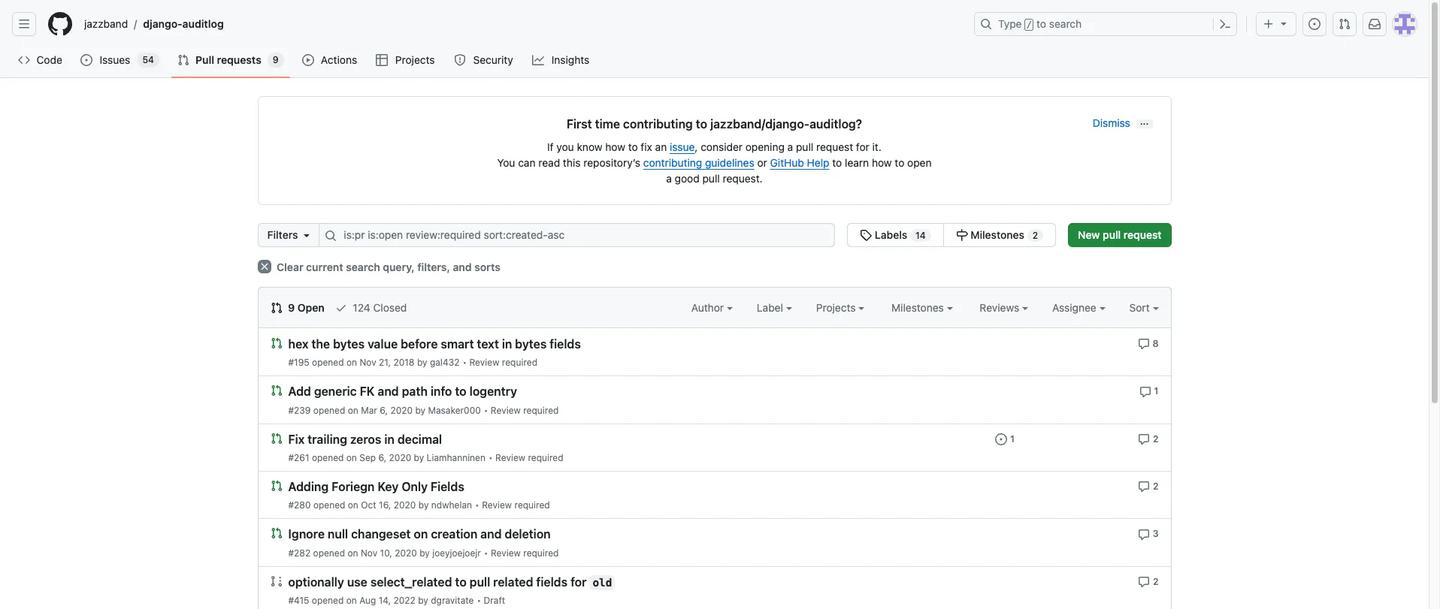 Task type: locate. For each thing, give the bounding box(es) containing it.
on left aug
[[346, 595, 357, 607]]

1 horizontal spatial how
[[872, 156, 892, 169]]

by right 2018
[[417, 357, 428, 369]]

open pull request image left hex
[[270, 338, 282, 350]]

to up dgravitate
[[455, 576, 467, 589]]

4 open pull request image from the top
[[270, 528, 282, 540]]

0 vertical spatial and
[[453, 261, 472, 274]]

bytes
[[333, 338, 365, 351], [515, 338, 547, 351]]

1 vertical spatial milestones
[[892, 302, 947, 314]]

request up help
[[817, 141, 854, 153]]

1 horizontal spatial for
[[856, 141, 870, 153]]

6, right mar
[[380, 405, 388, 416]]

open pull request element left ignore
[[270, 527, 282, 540]]

3 open pull request image from the top
[[270, 433, 282, 445]]

9 left open
[[288, 302, 295, 314]]

2 vertical spatial and
[[481, 528, 502, 542]]

/ right the type
[[1027, 20, 1032, 30]]

search image
[[325, 230, 337, 242]]

gal432 link
[[430, 357, 460, 369]]

list
[[78, 12, 966, 36]]

by down decimal
[[414, 453, 424, 464]]

1 vertical spatial git pull request image
[[270, 302, 282, 314]]

1 2 link from the top
[[1139, 432, 1159, 446]]

list containing jazzband
[[78, 12, 966, 36]]

review down text
[[470, 357, 500, 369]]

• inside add generic fk and path info to logentry #239             opened on mar 6, 2020 by masaker000 • review required
[[484, 405, 488, 416]]

comment image down 3 link
[[1139, 577, 1151, 589]]

review required link for hex the bytes value before smart text in bytes fields
[[470, 357, 538, 369]]

• right liamhanninen link
[[489, 453, 493, 464]]

git pull request image
[[177, 54, 190, 66], [270, 302, 282, 314]]

by inside optionally use select_related to pull related fields for old #415             opened on aug 14, 2022 by dgravitate • draft
[[418, 595, 428, 607]]

opened down the trailing
[[312, 453, 344, 464]]

if
[[547, 141, 554, 153]]

label button
[[757, 300, 792, 316]]

on left creation at the left bottom of page
[[414, 528, 428, 542]]

/ inside type / to search
[[1027, 20, 1032, 30]]

1 horizontal spatial issue opened image
[[996, 434, 1008, 446]]

hex the bytes value before smart text in bytes fields link
[[288, 338, 581, 351]]

2020 inside ignore null changeset on creation and deletion #282             opened on nov 10, 2020 by joeyjoejoejr • review required
[[395, 548, 417, 559]]

how
[[606, 141, 626, 153], [872, 156, 892, 169]]

open pull request element for fix trailing zeros in decimal
[[270, 432, 282, 445]]

by right '2022' on the bottom of the page
[[418, 595, 428, 607]]

pull
[[196, 53, 214, 66]]

review inside "hex the bytes value before smart text in bytes fields #195             opened on nov 21, 2018 by gal432 • review required"
[[470, 357, 500, 369]]

• down smart
[[463, 357, 467, 369]]

opened
[[312, 357, 344, 369], [313, 405, 345, 416], [312, 453, 344, 464], [313, 500, 345, 512], [313, 548, 345, 559], [312, 595, 344, 607]]

fields inside "hex the bytes value before smart text in bytes fields #195             opened on nov 21, 2018 by gal432 • review required"
[[550, 338, 581, 351]]

1 horizontal spatial 1
[[1155, 386, 1159, 397]]

if you know how to fix an issue ,           consider opening a pull request for it.
[[547, 141, 882, 153]]

0 vertical spatial 2 link
[[1139, 432, 1159, 446]]

pull inside optionally use select_related to pull related fields for old #415             opened on aug 14, 2022 by dgravitate • draft
[[470, 576, 491, 589]]

1 vertical spatial 6,
[[379, 453, 387, 464]]

a down you can read this repository's contributing guidelines or github help
[[666, 172, 672, 185]]

1 vertical spatial how
[[872, 156, 892, 169]]

0 vertical spatial projects
[[395, 53, 435, 66]]

0 horizontal spatial for
[[571, 576, 587, 589]]

1 open pull request element from the top
[[270, 337, 282, 350]]

by inside "hex the bytes value before smart text in bytes fields #195             opened on nov 21, 2018 by gal432 • review required"
[[417, 357, 428, 369]]

10,
[[380, 548, 392, 559]]

review inside add generic fk and path info to logentry #239             opened on mar 6, 2020 by masaker000 • review required
[[491, 405, 521, 416]]

for
[[856, 141, 870, 153], [571, 576, 587, 589]]

0 horizontal spatial 9
[[273, 54, 279, 65]]

#282
[[288, 548, 311, 559]]

0 horizontal spatial milestones
[[892, 302, 947, 314]]

review required link right liamhanninen link
[[496, 453, 564, 464]]

jazzband
[[84, 17, 128, 30]]

milestones right milestone image
[[971, 229, 1025, 241]]

• inside ignore null changeset on creation and deletion #282             opened on nov 10, 2020 by joeyjoejoejr • review required
[[484, 548, 488, 559]]

0 horizontal spatial search
[[346, 261, 380, 274]]

review down logentry
[[491, 405, 521, 416]]

opened down adding
[[313, 500, 345, 512]]

0 horizontal spatial in
[[385, 433, 395, 447]]

opened inside add generic fk and path info to logentry #239             opened on mar 6, 2020 by masaker000 • review required
[[313, 405, 345, 416]]

2 2 link from the top
[[1139, 480, 1159, 493]]

1 horizontal spatial bytes
[[515, 338, 547, 351]]

1 vertical spatial issue opened image
[[996, 434, 1008, 446]]

• right ndwhelan
[[475, 500, 480, 512]]

0 vertical spatial nov
[[360, 357, 376, 369]]

/ for type
[[1027, 20, 1032, 30]]

2022
[[394, 595, 416, 607]]

2 for fix trailing zeros in decimal comment image
[[1153, 434, 1159, 445]]

issue opened image for 1
[[996, 434, 1008, 446]]

add generic fk and path info to logentry link
[[288, 385, 517, 399]]

2020 down add generic fk and path info to logentry link
[[391, 405, 413, 416]]

#239
[[288, 405, 311, 416]]

0 horizontal spatial /
[[134, 18, 137, 30]]

open
[[908, 156, 932, 169]]

0 vertical spatial 1
[[1155, 386, 1159, 397]]

nov inside "hex the bytes value before smart text in bytes fields #195             opened on nov 21, 2018 by gal432 • review required"
[[360, 357, 376, 369]]

review right liamhanninen
[[496, 453, 526, 464]]

#415
[[288, 595, 309, 607]]

review required link for add generic fk and path info to logentry
[[491, 405, 559, 416]]

review required link down deletion
[[491, 548, 559, 559]]

open pull request element left fix
[[270, 432, 282, 445]]

1 horizontal spatial 1 link
[[1140, 384, 1159, 398]]

sort
[[1130, 302, 1150, 314]]

opened down generic
[[313, 405, 345, 416]]

1 vertical spatial 9
[[288, 302, 295, 314]]

new pull request link
[[1069, 223, 1172, 247]]

2 open pull request image from the top
[[270, 385, 282, 397]]

comment image for ignore null changeset on creation and deletion
[[1138, 529, 1150, 541]]

2020 down decimal
[[389, 453, 411, 464]]

triangle down image
[[1278, 17, 1290, 29]]

1 vertical spatial request
[[1124, 229, 1162, 241]]

2020 right 16,
[[394, 500, 416, 512]]

comment image inside '8' link
[[1138, 339, 1150, 351]]

comment image
[[1138, 339, 1150, 351], [1139, 434, 1151, 446], [1139, 481, 1151, 493], [1138, 529, 1150, 541]]

required inside ignore null changeset on creation and deletion #282             opened on nov 10, 2020 by joeyjoejoejr • review required
[[524, 548, 559, 559]]

0 vertical spatial 1 link
[[1140, 384, 1159, 398]]

1 horizontal spatial 9
[[288, 302, 295, 314]]

0 horizontal spatial git pull request image
[[177, 54, 190, 66]]

14,
[[379, 595, 391, 607]]

0 vertical spatial a
[[788, 141, 794, 153]]

bytes right text
[[515, 338, 547, 351]]

nov left 21, on the left
[[360, 357, 376, 369]]

9
[[273, 54, 279, 65], [288, 302, 295, 314]]

0 horizontal spatial bytes
[[333, 338, 365, 351]]

by down only
[[419, 500, 429, 512]]

2020 inside fix trailing zeros in decimal #261             opened on sep 6, 2020 by liamhanninen • review required
[[389, 453, 411, 464]]

trailing
[[308, 433, 347, 447]]

0 horizontal spatial how
[[606, 141, 626, 153]]

review up deletion
[[482, 500, 512, 512]]

read
[[539, 156, 560, 169]]

Search all issues text field
[[319, 223, 836, 247]]

can
[[518, 156, 536, 169]]

review required link
[[470, 357, 538, 369], [491, 405, 559, 416], [496, 453, 564, 464], [482, 500, 550, 512], [491, 548, 559, 559]]

3 link
[[1138, 527, 1159, 541]]

1 vertical spatial comment image
[[1139, 577, 1151, 589]]

a
[[788, 141, 794, 153], [666, 172, 672, 185]]

triangle down image
[[301, 229, 313, 241]]

and for creation
[[481, 528, 502, 542]]

0 vertical spatial comment image
[[1140, 386, 1152, 398]]

• inside "adding foriegn key only fields #280             opened on oct 16, 2020 by ndwhelan • review required"
[[475, 500, 480, 512]]

by down path
[[415, 405, 426, 416]]

issue opened image
[[81, 54, 93, 66], [996, 434, 1008, 446]]

2 vertical spatial 2 link
[[1139, 575, 1159, 589]]

on left mar
[[348, 405, 359, 416]]

use
[[347, 576, 368, 589]]

1 vertical spatial contributing
[[644, 156, 702, 169]]

contributing down issue link
[[644, 156, 702, 169]]

review required link down logentry
[[491, 405, 559, 416]]

add generic fk and path info to logentry #239             opened on mar 6, 2020 by masaker000 • review required
[[288, 385, 559, 416]]

request right new
[[1124, 229, 1162, 241]]

2
[[1033, 230, 1039, 241], [1153, 434, 1159, 445], [1153, 481, 1159, 492], [1153, 576, 1159, 588]]

1 horizontal spatial projects
[[816, 302, 859, 314]]

ignore null changeset on creation and deletion link
[[288, 528, 551, 542]]

git pull request image left 'pull'
[[177, 54, 190, 66]]

1 open pull request image from the top
[[270, 338, 282, 350]]

to learn how to open a good pull request.
[[666, 156, 932, 185]]

required
[[502, 357, 538, 369], [524, 405, 559, 416], [528, 453, 564, 464], [515, 500, 550, 512], [524, 548, 559, 559]]

1 horizontal spatial and
[[453, 261, 472, 274]]

search left the query,
[[346, 261, 380, 274]]

contributing up an at left top
[[623, 117, 693, 131]]

milestones for milestones 2
[[971, 229, 1025, 241]]

projects right table 'image'
[[395, 53, 435, 66]]

nov left 10,
[[361, 548, 378, 559]]

projects right label popup button
[[816, 302, 859, 314]]

open pull request image left fix
[[270, 433, 282, 445]]

1 vertical spatial for
[[571, 576, 587, 589]]

ndwhelan link
[[431, 500, 472, 512]]

2020
[[391, 405, 413, 416], [389, 453, 411, 464], [394, 500, 416, 512], [395, 548, 417, 559]]

current
[[306, 261, 343, 274]]

1 vertical spatial search
[[346, 261, 380, 274]]

3 open pull request element from the top
[[270, 432, 282, 445]]

1 vertical spatial fields
[[536, 576, 568, 589]]

milestones
[[971, 229, 1025, 241], [892, 302, 947, 314]]

deletion
[[505, 528, 551, 542]]

0 horizontal spatial issue opened image
[[81, 54, 93, 66]]

fix
[[288, 433, 305, 447]]

comment image for fix trailing zeros in decimal
[[1139, 434, 1151, 446]]

x image
[[258, 260, 271, 274]]

filters button
[[258, 223, 320, 247]]

2 horizontal spatial and
[[481, 528, 502, 542]]

2020 right 10,
[[395, 548, 417, 559]]

pull down contributing guidelines link
[[703, 172, 720, 185]]

pull inside to learn how to open a good pull request.
[[703, 172, 720, 185]]

git pull request image inside the 9 open link
[[270, 302, 282, 314]]

2 inside milestones 2
[[1033, 230, 1039, 241]]

and left deletion
[[481, 528, 502, 542]]

git pull request image
[[1339, 18, 1351, 30]]

open pull request image for fix trailing zeros in decimal
[[270, 433, 282, 445]]

smart
[[441, 338, 474, 351]]

open pull request image for ignore null changeset on creation and deletion
[[270, 528, 282, 540]]

1 vertical spatial nov
[[361, 548, 378, 559]]

on left oct
[[348, 500, 359, 512]]

/ left "django-" at the left
[[134, 18, 137, 30]]

,
[[695, 141, 698, 153]]

2 open pull request element from the top
[[270, 384, 282, 397]]

clear current search query, filters, and sorts
[[274, 261, 501, 274]]

9 left "play" image
[[273, 54, 279, 65]]

4 open pull request element from the top
[[270, 480, 282, 492]]

#195
[[288, 357, 310, 369]]

time
[[595, 117, 620, 131]]

5 open pull request element from the top
[[270, 527, 282, 540]]

open pull request image for add generic fk and path info to logentry
[[270, 385, 282, 397]]

6, inside add generic fk and path info to logentry #239             opened on mar 6, 2020 by masaker000 • review required
[[380, 405, 388, 416]]

milestones down 14
[[892, 302, 947, 314]]

0 vertical spatial 6,
[[380, 405, 388, 416]]

milestones 2
[[968, 229, 1039, 241]]

open pull request image
[[270, 338, 282, 350], [270, 385, 282, 397], [270, 433, 282, 445], [270, 528, 282, 540]]

• down logentry
[[484, 405, 488, 416]]

0 horizontal spatial and
[[378, 385, 399, 399]]

by down ignore null changeset on creation and deletion link
[[420, 548, 430, 559]]

in right zeros
[[385, 433, 395, 447]]

6, inside fix trailing zeros in decimal #261             opened on sep 6, 2020 by liamhanninen • review required
[[379, 453, 387, 464]]

milestones inside popup button
[[892, 302, 947, 314]]

1 vertical spatial a
[[666, 172, 672, 185]]

search inside "clear current search query, filters, and sorts" link
[[346, 261, 380, 274]]

/ inside jazzband / django-auditlog
[[134, 18, 137, 30]]

and left the sorts
[[453, 261, 472, 274]]

1 horizontal spatial in
[[502, 338, 512, 351]]

open pull request image left add
[[270, 385, 282, 397]]

review required link up deletion
[[482, 500, 550, 512]]

1 horizontal spatial git pull request image
[[270, 302, 282, 314]]

comment image down '8' link
[[1140, 386, 1152, 398]]

1 horizontal spatial milestones
[[971, 229, 1025, 241]]

sorts
[[475, 261, 501, 274]]

play image
[[302, 54, 314, 66]]

54
[[142, 54, 154, 65]]

6, right sep
[[379, 453, 387, 464]]

1 vertical spatial in
[[385, 433, 395, 447]]

None search field
[[258, 223, 1057, 247]]

code link
[[12, 49, 69, 71]]

1 vertical spatial and
[[378, 385, 399, 399]]

django-
[[143, 17, 182, 30]]

1 vertical spatial projects
[[816, 302, 859, 314]]

review down deletion
[[491, 548, 521, 559]]

milestones button
[[892, 300, 953, 316]]

and right fk on the left bottom
[[378, 385, 399, 399]]

for left it.
[[856, 141, 870, 153]]

0 vertical spatial milestones
[[971, 229, 1025, 241]]

search right the type
[[1050, 17, 1082, 30]]

review required link down text
[[470, 357, 538, 369]]

open pull request element left add
[[270, 384, 282, 397]]

0 vertical spatial fields
[[550, 338, 581, 351]]

to inside add generic fk and path info to logentry #239             opened on mar 6, 2020 by masaker000 • review required
[[455, 385, 467, 399]]

none search field containing filters
[[258, 223, 1057, 247]]

0 horizontal spatial request
[[817, 141, 854, 153]]

on left 21, on the left
[[347, 357, 357, 369]]

repository's
[[584, 156, 641, 169]]

9 for 9 open
[[288, 302, 295, 314]]

comment image inside 3 link
[[1138, 529, 1150, 541]]

opened down the
[[312, 357, 344, 369]]

contributing guidelines link
[[644, 156, 755, 169]]

git pull request image left 9 open
[[270, 302, 282, 314]]

new
[[1078, 229, 1100, 241]]

request.
[[723, 172, 763, 185]]

dgravitate
[[431, 595, 474, 607]]

open pull request element left adding
[[270, 480, 282, 492]]

to up masaker000
[[455, 385, 467, 399]]

on left sep
[[346, 453, 357, 464]]

1 vertical spatial 2 link
[[1139, 480, 1159, 493]]

dismiss
[[1093, 117, 1131, 129]]

1 horizontal spatial search
[[1050, 17, 1082, 30]]

1 vertical spatial 1 link
[[996, 432, 1015, 446]]

dgravitate link
[[431, 595, 474, 607]]

0 horizontal spatial 1 link
[[996, 432, 1015, 446]]

how up repository's at the top left of the page
[[606, 141, 626, 153]]

open pull request element
[[270, 337, 282, 350], [270, 384, 282, 397], [270, 432, 282, 445], [270, 480, 282, 492], [270, 527, 282, 540]]

opening
[[746, 141, 785, 153]]

0 horizontal spatial projects
[[395, 53, 435, 66]]

by
[[417, 357, 428, 369], [415, 405, 426, 416], [414, 453, 424, 464], [419, 500, 429, 512], [420, 548, 430, 559], [418, 595, 428, 607]]

0 vertical spatial 9
[[273, 54, 279, 65]]

...
[[1140, 116, 1149, 127]]

open pull request image
[[270, 480, 282, 492]]

gal432
[[430, 357, 460, 369]]

issue element
[[848, 223, 1057, 247]]

pull up draft
[[470, 576, 491, 589]]

comment image
[[1140, 386, 1152, 398], [1139, 577, 1151, 589]]

comment image inside 1 link
[[1140, 386, 1152, 398]]

0 vertical spatial in
[[502, 338, 512, 351]]

for left the old
[[571, 576, 587, 589]]

1 horizontal spatial /
[[1027, 20, 1032, 30]]

issue opened image
[[1309, 18, 1321, 30]]

in right text
[[502, 338, 512, 351]]

0 vertical spatial issue opened image
[[81, 54, 93, 66]]

• right joeyjoejoejr
[[484, 548, 488, 559]]

open pull request image left ignore
[[270, 528, 282, 540]]

• left draft
[[477, 595, 481, 607]]

• inside fix trailing zeros in decimal #261             opened on sep 6, 2020 by liamhanninen • review required
[[489, 453, 493, 464]]

1 vertical spatial 1
[[1011, 434, 1015, 445]]

review
[[470, 357, 500, 369], [491, 405, 521, 416], [496, 453, 526, 464], [482, 500, 512, 512], [491, 548, 521, 559]]

9 for 9
[[273, 54, 279, 65]]

this
[[563, 156, 581, 169]]

opened down optionally
[[312, 595, 344, 607]]

a up github
[[788, 141, 794, 153]]

opened down null
[[313, 548, 345, 559]]

opened inside optionally use select_related to pull related fields for old #415             opened on aug 14, 2022 by dgravitate • draft
[[312, 595, 344, 607]]

comment image for 2
[[1139, 577, 1151, 589]]

and inside ignore null changeset on creation and deletion #282             opened on nov 10, 2020 by joeyjoejoejr • review required
[[481, 528, 502, 542]]

hex
[[288, 338, 309, 351]]

1 horizontal spatial request
[[1124, 229, 1162, 241]]

creation
[[431, 528, 478, 542]]

how down it.
[[872, 156, 892, 169]]

0 horizontal spatial a
[[666, 172, 672, 185]]

milestones inside issue element
[[971, 229, 1025, 241]]

pull requests
[[196, 53, 262, 66]]

bytes right the
[[333, 338, 365, 351]]

open pull request element left hex
[[270, 337, 282, 350]]



Task type: vqa. For each thing, say whether or not it's contained in the screenshot.


Task type: describe. For each thing, give the bounding box(es) containing it.
assignee button
[[1053, 300, 1106, 316]]

required inside "hex the bytes value before smart text in bytes fields #195             opened on nov 21, 2018 by gal432 • review required"
[[502, 357, 538, 369]]

shield image
[[454, 54, 466, 66]]

ndwhelan
[[431, 500, 472, 512]]

before
[[401, 338, 438, 351]]

related
[[493, 576, 534, 589]]

review inside ignore null changeset on creation and deletion #282             opened on nov 10, 2020 by joeyjoejoejr • review required
[[491, 548, 521, 559]]

in inside fix trailing zeros in decimal #261             opened on sep 6, 2020 by liamhanninen • review required
[[385, 433, 395, 447]]

projects button
[[816, 300, 865, 316]]

know
[[577, 141, 603, 153]]

code image
[[18, 54, 30, 66]]

requests
[[217, 53, 262, 66]]

open pull request element for hex the bytes value before smart text in bytes fields
[[270, 337, 282, 350]]

by inside fix trailing zeros in decimal #261             opened on sep 6, 2020 by liamhanninen • review required
[[414, 453, 424, 464]]

review required link for adding foriegn key only fields
[[482, 500, 550, 512]]

security
[[473, 53, 513, 66]]

0 vertical spatial for
[[856, 141, 870, 153]]

open pull request element for ignore null changeset on creation and deletion
[[270, 527, 282, 540]]

fix trailing zeros in decimal #261             opened on sep 6, 2020 by liamhanninen • review required
[[288, 433, 564, 464]]

pull up github help link on the right
[[796, 141, 814, 153]]

comment image for adding foriegn key only fields
[[1139, 481, 1151, 493]]

to right the type
[[1037, 17, 1047, 30]]

insights
[[552, 53, 590, 66]]

good
[[675, 172, 700, 185]]

masaker000
[[428, 405, 481, 416]]

you can read this repository's contributing guidelines or github help
[[497, 156, 830, 169]]

/ for jazzband
[[134, 18, 137, 30]]

django-auditlog link
[[137, 12, 230, 36]]

open
[[298, 302, 325, 314]]

required inside add generic fk and path info to logentry #239             opened on mar 6, 2020 by masaker000 • review required
[[524, 405, 559, 416]]

and for filters,
[[453, 261, 472, 274]]

on inside add generic fk and path info to logentry #239             opened on mar 6, 2020 by masaker000 • review required
[[348, 405, 359, 416]]

clear
[[277, 261, 304, 274]]

tag image
[[860, 229, 872, 241]]

adding foriegn key only fields link
[[288, 481, 465, 494]]

required inside "adding foriegn key only fields #280             opened on oct 16, 2020 by ndwhelan • review required"
[[515, 500, 550, 512]]

required inside fix trailing zeros in decimal #261             opened on sep 6, 2020 by liamhanninen • review required
[[528, 453, 564, 464]]

comment image for 1
[[1140, 386, 1152, 398]]

issue opened image for issues
[[81, 54, 93, 66]]

adding
[[288, 481, 329, 494]]

0 vertical spatial git pull request image
[[177, 54, 190, 66]]

opened inside "adding foriegn key only fields #280             opened on oct 16, 2020 by ndwhelan • review required"
[[313, 500, 345, 512]]

first
[[567, 117, 592, 131]]

on inside "hex the bytes value before smart text in bytes fields #195             opened on nov 21, 2018 by gal432 • review required"
[[347, 357, 357, 369]]

opened inside ignore null changeset on creation and deletion #282             opened on nov 10, 2020 by joeyjoejoejr • review required
[[313, 548, 345, 559]]

open pull request element for add generic fk and path info to logentry
[[270, 384, 282, 397]]

select_related
[[371, 576, 452, 589]]

2020 inside "adding foriegn key only fields #280             opened on oct 16, 2020 by ndwhelan • review required"
[[394, 500, 416, 512]]

124 closed link
[[335, 300, 407, 316]]

the
[[312, 338, 330, 351]]

ignore
[[288, 528, 325, 542]]

foriegn
[[332, 481, 375, 494]]

labels 14
[[872, 229, 926, 241]]

fk
[[360, 385, 375, 399]]

• inside optionally use select_related to pull related fields for old #415             opened on aug 14, 2022 by dgravitate • draft
[[477, 595, 481, 607]]

for inside optionally use select_related to pull related fields for old #415             opened on aug 14, 2022 by dgravitate • draft
[[571, 576, 587, 589]]

in inside "hex the bytes value before smart text in bytes fields #195             opened on nov 21, 2018 by gal432 • review required"
[[502, 338, 512, 351]]

draft pull request image
[[270, 576, 282, 588]]

3 2 link from the top
[[1139, 575, 1159, 589]]

issues
[[100, 53, 130, 66]]

decimal
[[398, 433, 442, 447]]

fix
[[641, 141, 653, 153]]

2020 inside add generic fk and path info to logentry #239             opened on mar 6, 2020 by masaker000 • review required
[[391, 405, 413, 416]]

author
[[692, 302, 727, 314]]

issue link
[[670, 141, 695, 153]]

open pull request element for adding foriegn key only fields
[[270, 480, 282, 492]]

milestones for milestones
[[892, 302, 947, 314]]

label
[[757, 302, 786, 314]]

optionally
[[288, 576, 344, 589]]

2 for comment icon corresponding to 2
[[1153, 576, 1159, 588]]

milestone image
[[956, 229, 968, 241]]

and inside add generic fk and path info to logentry #239             opened on mar 6, 2020 by masaker000 • review required
[[378, 385, 399, 399]]

review required link for ignore null changeset on creation and deletion
[[491, 548, 559, 559]]

author button
[[692, 300, 733, 316]]

projects inside popup button
[[816, 302, 859, 314]]

plus image
[[1263, 18, 1275, 30]]

query,
[[383, 261, 415, 274]]

sort button
[[1130, 300, 1159, 316]]

command palette image
[[1220, 18, 1232, 30]]

mar
[[361, 405, 377, 416]]

how inside to learn how to open a good pull request.
[[872, 156, 892, 169]]

to left the fix
[[628, 141, 638, 153]]

clear current search query, filters, and sorts link
[[258, 260, 501, 274]]

null
[[328, 528, 348, 542]]

fix trailing zeros in decimal link
[[288, 433, 442, 447]]

github help link
[[770, 156, 830, 169]]

logentry
[[470, 385, 517, 399]]

ignore null changeset on creation and deletion #282             opened on nov 10, 2020 by joeyjoejoejr • review required
[[288, 528, 559, 559]]

by inside add generic fk and path info to logentry #239             opened on mar 6, 2020 by masaker000 • review required
[[415, 405, 426, 416]]

on inside optionally use select_related to pull related fields for old #415             opened on aug 14, 2022 by dgravitate • draft
[[346, 595, 357, 607]]

0 vertical spatial search
[[1050, 17, 1082, 30]]

• inside "hex the bytes value before smart text in bytes fields #195             opened on nov 21, 2018 by gal432 • review required"
[[463, 357, 467, 369]]

nov inside ignore null changeset on creation and deletion #282             opened on nov 10, 2020 by joeyjoejoejr • review required
[[361, 548, 378, 559]]

review inside "adding foriegn key only fields #280             opened on oct 16, 2020 by ndwhelan • review required"
[[482, 500, 512, 512]]

review required link for fix trailing zeros in decimal
[[496, 453, 564, 464]]

1 bytes from the left
[[333, 338, 365, 351]]

16,
[[379, 500, 391, 512]]

0 vertical spatial how
[[606, 141, 626, 153]]

oct
[[361, 500, 377, 512]]

fields
[[431, 481, 465, 494]]

2 link for fix trailing zeros in decimal
[[1139, 432, 1159, 446]]

auditlog?
[[810, 117, 863, 131]]

opened inside "hex the bytes value before smart text in bytes fields #195             opened on nov 21, 2018 by gal432 • review required"
[[312, 357, 344, 369]]

9 open link
[[270, 300, 325, 316]]

sep
[[360, 453, 376, 464]]

review inside fix trailing zeros in decimal #261             opened on sep 6, 2020 by liamhanninen • review required
[[496, 453, 526, 464]]

to left open
[[895, 156, 905, 169]]

jazzband/django-
[[711, 117, 810, 131]]

a inside to learn how to open a good pull request.
[[666, 172, 672, 185]]

optionally use select_related to pull related fields for old #415             opened on aug 14, 2022 by dgravitate • draft
[[288, 576, 612, 607]]

3
[[1153, 529, 1159, 540]]

open pull request image for hex the bytes value before smart text in bytes fields
[[270, 338, 282, 350]]

#261
[[288, 453, 309, 464]]

to right help
[[833, 156, 842, 169]]

security link
[[448, 49, 521, 71]]

auditlog
[[182, 17, 224, 30]]

liamhanninen
[[427, 453, 486, 464]]

draft pull request element
[[270, 575, 282, 588]]

2 bytes from the left
[[515, 338, 547, 351]]

124 closed
[[350, 302, 407, 314]]

zeros
[[350, 433, 382, 447]]

0 horizontal spatial 1
[[1011, 434, 1015, 445]]

on down null
[[348, 548, 358, 559]]

generic
[[314, 385, 357, 399]]

graph image
[[533, 54, 545, 66]]

1 horizontal spatial a
[[788, 141, 794, 153]]

8 link
[[1138, 337, 1159, 351]]

0 vertical spatial request
[[817, 141, 854, 153]]

info
[[431, 385, 452, 399]]

path
[[402, 385, 428, 399]]

insights link
[[527, 49, 597, 71]]

draft
[[484, 595, 505, 607]]

#280
[[288, 500, 311, 512]]

by inside ignore null changeset on creation and deletion #282             opened on nov 10, 2020 by joeyjoejoejr • review required
[[420, 548, 430, 559]]

issue
[[670, 141, 695, 153]]

learn
[[845, 156, 869, 169]]

0 vertical spatial contributing
[[623, 117, 693, 131]]

notifications image
[[1369, 18, 1381, 30]]

to up ,
[[696, 117, 708, 131]]

projects link
[[370, 49, 442, 71]]

type / to search
[[999, 17, 1082, 30]]

liamhanninen link
[[427, 453, 486, 464]]

check image
[[335, 302, 347, 314]]

value
[[368, 338, 398, 351]]

aug
[[360, 595, 376, 607]]

pull right new
[[1103, 229, 1121, 241]]

first time contributing to jazzband/django-auditlog?
[[567, 117, 863, 131]]

fields inside optionally use select_related to pull related fields for old #415             opened on aug 14, 2022 by dgravitate • draft
[[536, 576, 568, 589]]

on inside "adding foriegn key only fields #280             opened on oct 16, 2020 by ndwhelan • review required"
[[348, 500, 359, 512]]

comment image for hex the bytes value before smart text in bytes fields
[[1138, 339, 1150, 351]]

on inside fix trailing zeros in decimal #261             opened on sep 6, 2020 by liamhanninen • review required
[[346, 453, 357, 464]]

by inside "adding foriegn key only fields #280             opened on oct 16, 2020 by ndwhelan • review required"
[[419, 500, 429, 512]]

table image
[[376, 54, 388, 66]]

124
[[353, 302, 371, 314]]

Issues search field
[[319, 223, 836, 247]]

reviews button
[[980, 300, 1029, 316]]

2 for comment image corresponding to adding foriegn key only fields
[[1153, 481, 1159, 492]]

dismiss ...
[[1093, 116, 1149, 129]]

draft link
[[484, 595, 505, 607]]

reviews
[[980, 302, 1023, 314]]

assignee
[[1053, 302, 1100, 314]]

to inside optionally use select_related to pull related fields for old #415             opened on aug 14, 2022 by dgravitate • draft
[[455, 576, 467, 589]]

opened inside fix trailing zeros in decimal #261             opened on sep 6, 2020 by liamhanninen • review required
[[312, 453, 344, 464]]

2 link for adding foriegn key only fields
[[1139, 480, 1159, 493]]

consider
[[701, 141, 743, 153]]

homepage image
[[48, 12, 72, 36]]



